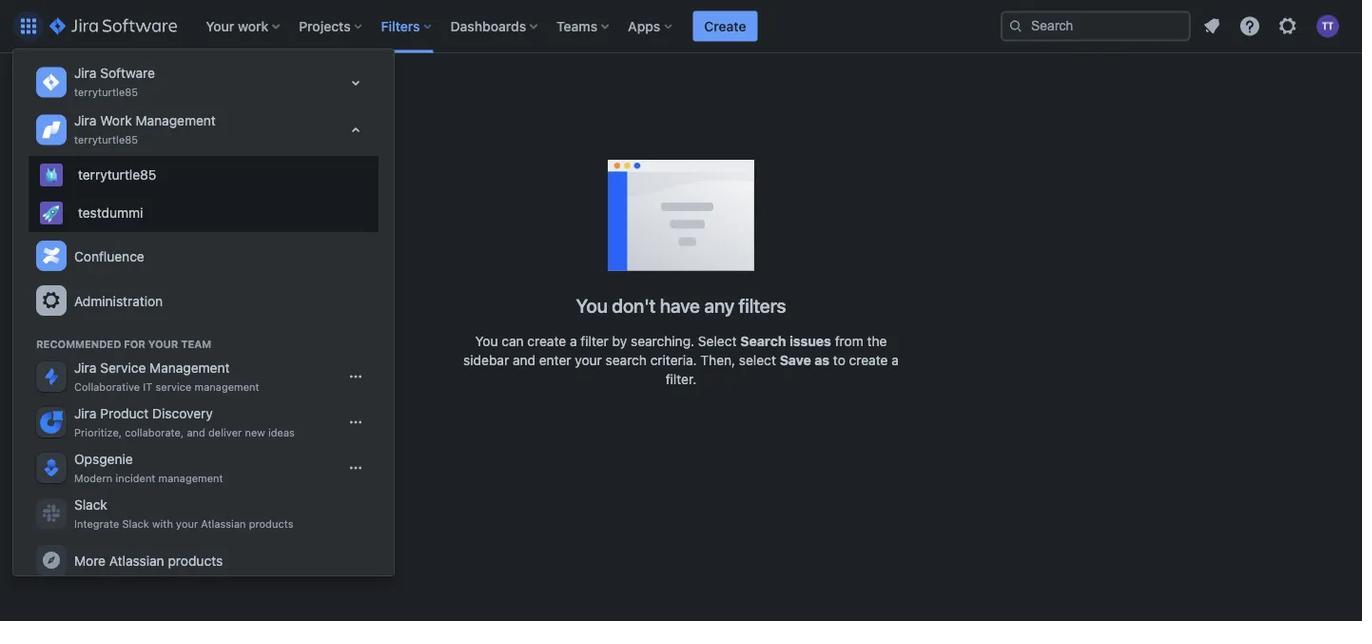 Task type: locate. For each thing, give the bounding box(es) containing it.
jira inside jira service management collaborative it service management
[[74, 360, 97, 376]]

you for you can create a filter by searching. select search issues
[[475, 334, 498, 349]]

1 horizontal spatial you
[[576, 294, 608, 316]]

management for jira work management
[[136, 113, 216, 128]]

by
[[613, 334, 627, 349]]

1 horizontal spatial and
[[513, 353, 536, 368]]

ideas
[[268, 427, 295, 439]]

0 vertical spatial products
[[249, 518, 294, 531]]

0 horizontal spatial you
[[475, 334, 498, 349]]

1 horizontal spatial slack
[[122, 518, 149, 531]]

your right "with"
[[176, 518, 198, 531]]

software
[[100, 65, 155, 81]]

jira for jira service management
[[74, 360, 97, 376]]

and inside jira product discovery prioritize, collaborate, and deliver new ideas
[[187, 427, 205, 439]]

slack left "with"
[[122, 518, 149, 531]]

from
[[835, 334, 864, 349]]

jira inside jira product discovery prioritize, collaborate, and deliver new ideas
[[74, 406, 97, 422]]

jira for jira work management
[[74, 113, 97, 128]]

1 horizontal spatial filters
[[381, 18, 420, 34]]

management inside jira service management collaborative it service management
[[150, 360, 230, 376]]

jira software image
[[49, 15, 177, 38], [49, 15, 177, 38]]

dashboards
[[451, 18, 526, 34]]

it
[[143, 381, 153, 394]]

jira for jira product discovery
[[74, 406, 97, 422]]

create
[[528, 334, 566, 349], [850, 353, 888, 368]]

management down team
[[150, 360, 230, 376]]

filters left software
[[38, 78, 98, 105]]

management inside the jira work management terryturtle85
[[136, 113, 216, 128]]

management
[[195, 381, 259, 394], [159, 473, 223, 485]]

1 vertical spatial terryturtle85
[[74, 134, 138, 146]]

0 horizontal spatial filters
[[38, 78, 98, 105]]

2 vertical spatial terryturtle85
[[78, 167, 157, 183]]

1 vertical spatial settings image
[[40, 289, 63, 312]]

jira left work
[[74, 113, 97, 128]]

0 vertical spatial your
[[206, 18, 234, 34]]

confluence
[[74, 248, 144, 264]]

terryturtle85 link
[[29, 156, 379, 194]]

0 horizontal spatial and
[[187, 427, 205, 439]]

and
[[513, 353, 536, 368], [187, 427, 205, 439]]

0 horizontal spatial products
[[168, 553, 223, 569]]

products
[[249, 518, 294, 531], [168, 553, 223, 569]]

search
[[741, 334, 787, 349]]

you
[[576, 294, 608, 316], [475, 334, 498, 349]]

0 vertical spatial your
[[575, 353, 602, 368]]

create button
[[693, 11, 758, 41]]

0 horizontal spatial settings image
[[40, 289, 63, 312]]

service
[[100, 360, 146, 376]]

management right work
[[136, 113, 216, 128]]

0 vertical spatial a
[[570, 334, 577, 349]]

deliver
[[208, 427, 242, 439]]

1 vertical spatial slack
[[122, 518, 149, 531]]

dashboards button
[[445, 11, 545, 41]]

don't
[[612, 294, 656, 316]]

management up slack integrate slack with your atlassian products at the left bottom
[[159, 473, 223, 485]]

a left the filter
[[570, 334, 577, 349]]

projects
[[299, 18, 351, 34]]

0 horizontal spatial slack
[[74, 497, 107, 513]]

jira inside the jira software terryturtle85
[[74, 65, 97, 81]]

1 vertical spatial a
[[892, 353, 899, 368]]

the
[[868, 334, 887, 349]]

0 vertical spatial slack
[[74, 497, 107, 513]]

a inside to create a filter.
[[892, 353, 899, 368]]

banner containing your work
[[0, 0, 1363, 53]]

1 vertical spatial you
[[475, 334, 498, 349]]

0 vertical spatial filters
[[381, 18, 420, 34]]

you up "sidebar" at the left of page
[[475, 334, 498, 349]]

settings image right help icon
[[1277, 15, 1300, 38]]

1 horizontal spatial products
[[249, 518, 294, 531]]

4 jira from the top
[[74, 406, 97, 422]]

1 horizontal spatial your
[[575, 353, 602, 368]]

opsgenie options menu image
[[348, 461, 364, 476]]

1 vertical spatial your
[[176, 518, 198, 531]]

1 vertical spatial products
[[168, 553, 223, 569]]

new
[[245, 427, 265, 439]]

your
[[575, 353, 602, 368], [176, 518, 198, 531]]

jira service management collaborative it service management
[[74, 360, 259, 394]]

1 jira from the top
[[74, 65, 97, 81]]

0 vertical spatial settings image
[[1277, 15, 1300, 38]]

a
[[570, 334, 577, 349], [892, 353, 899, 368]]

expand image
[[345, 71, 367, 94]]

you don't have any filters
[[576, 294, 787, 316]]

slack integrate slack with your atlassian products
[[74, 497, 294, 531]]

discovery
[[152, 406, 213, 422]]

0 vertical spatial you
[[576, 294, 608, 316]]

any
[[705, 294, 735, 316]]

collaborate,
[[125, 427, 184, 439]]

atlassian inside "link"
[[257, 28, 314, 44]]

jira inside the jira work management terryturtle85
[[74, 113, 97, 128]]

2 horizontal spatial atlassian
[[257, 28, 314, 44]]

0 horizontal spatial your
[[176, 518, 198, 531]]

from the sidebar and enter your search criteria. then, select
[[464, 334, 887, 368]]

0 horizontal spatial atlassian
[[109, 553, 164, 569]]

1 vertical spatial create
[[850, 353, 888, 368]]

testdummi
[[78, 205, 143, 221]]

your
[[206, 18, 234, 34], [148, 338, 178, 351]]

management
[[136, 113, 216, 128], [150, 360, 230, 376]]

enter
[[539, 353, 572, 368]]

have
[[660, 294, 700, 316]]

0 vertical spatial and
[[513, 353, 536, 368]]

start
[[317, 28, 348, 44]]

1 horizontal spatial atlassian
[[201, 518, 246, 531]]

jira
[[74, 65, 97, 81], [74, 113, 97, 128], [74, 360, 97, 376], [74, 406, 97, 422]]

create up enter
[[528, 334, 566, 349]]

collapse image
[[345, 119, 367, 142]]

management up deliver
[[195, 381, 259, 394]]

0 vertical spatial terryturtle85
[[74, 86, 138, 99]]

as
[[815, 353, 830, 368]]

apps button
[[623, 11, 680, 41]]

filters
[[381, 18, 420, 34], [38, 78, 98, 105]]

for
[[124, 338, 145, 351]]

1 vertical spatial your
[[148, 338, 178, 351]]

appswitcher icon image
[[17, 15, 40, 38]]

a right to
[[892, 353, 899, 368]]

team
[[181, 338, 211, 351]]

create down the
[[850, 353, 888, 368]]

your down the filter
[[575, 353, 602, 368]]

your right for on the left bottom of the page
[[148, 338, 178, 351]]

create inside to create a filter.
[[850, 353, 888, 368]]

filter
[[581, 334, 609, 349]]

0 vertical spatial management
[[136, 113, 216, 128]]

atlassian inside slack integrate slack with your atlassian products
[[201, 518, 246, 531]]

3 jira from the top
[[74, 360, 97, 376]]

terryturtle85
[[74, 86, 138, 99], [74, 134, 138, 146], [78, 167, 157, 183]]

sidebar
[[464, 353, 509, 368]]

1 horizontal spatial settings image
[[1277, 15, 1300, 38]]

1 vertical spatial and
[[187, 427, 205, 439]]

and down discovery
[[187, 427, 205, 439]]

jira left software
[[74, 65, 97, 81]]

teams
[[557, 18, 598, 34]]

products down slack integrate slack with your atlassian products at the left bottom
[[168, 553, 223, 569]]

settings image
[[1277, 15, 1300, 38], [40, 289, 63, 312]]

1 vertical spatial atlassian
[[201, 518, 246, 531]]

0 horizontal spatial create
[[528, 334, 566, 349]]

more atlassian products
[[74, 553, 223, 569]]

terryturtle85 down work
[[74, 134, 138, 146]]

products up more atlassian products link
[[249, 518, 294, 531]]

slack up integrate at the bottom left of page
[[74, 497, 107, 513]]

0 horizontal spatial your
[[148, 338, 178, 351]]

terryturtle85 inside terryturtle85 link
[[78, 167, 157, 183]]

confluence link
[[29, 234, 379, 279]]

more
[[74, 553, 106, 569]]

your work
[[206, 18, 269, 34]]

1 vertical spatial management
[[150, 360, 230, 376]]

primary element
[[11, 0, 1001, 53]]

work
[[238, 18, 269, 34]]

filters right start
[[381, 18, 420, 34]]

slack
[[74, 497, 107, 513], [122, 518, 149, 531]]

your left work
[[206, 18, 234, 34]]

2 jira from the top
[[74, 113, 97, 128]]

1 vertical spatial management
[[159, 473, 223, 485]]

you up the filter
[[576, 294, 608, 316]]

terryturtle85 up testdummi
[[78, 167, 157, 183]]

jira product discovery prioritize, collaborate, and deliver new ideas
[[74, 406, 295, 439]]

0 vertical spatial atlassian
[[257, 28, 314, 44]]

settings image up recommended
[[40, 289, 63, 312]]

and down can
[[513, 353, 536, 368]]

and inside from the sidebar and enter your search criteria. then, select
[[513, 353, 536, 368]]

banner
[[0, 0, 1363, 53]]

1 horizontal spatial a
[[892, 353, 899, 368]]

1 horizontal spatial your
[[206, 18, 234, 34]]

jira down recommended
[[74, 360, 97, 376]]

terryturtle85 down software
[[74, 86, 138, 99]]

atlassian
[[257, 28, 314, 44], [201, 518, 246, 531], [109, 553, 164, 569]]

1 horizontal spatial create
[[850, 353, 888, 368]]

projects button
[[293, 11, 370, 41]]

0 vertical spatial management
[[195, 381, 259, 394]]

help image
[[1239, 15, 1262, 38]]

prioritize,
[[74, 427, 122, 439]]

jira up prioritize,
[[74, 406, 97, 422]]

2 vertical spatial atlassian
[[109, 553, 164, 569]]



Task type: vqa. For each thing, say whether or not it's contained in the screenshot.


Task type: describe. For each thing, give the bounding box(es) containing it.
opsgenie modern incident management
[[74, 452, 223, 485]]

your inside dropdown button
[[206, 18, 234, 34]]

recommended for your team
[[36, 338, 211, 351]]

jira software terryturtle85
[[74, 65, 155, 99]]

products inside slack integrate slack with your atlassian products
[[249, 518, 294, 531]]

to create a filter.
[[666, 353, 899, 387]]

administration
[[74, 293, 163, 309]]

filters button
[[376, 11, 439, 41]]

opsgenie
[[74, 452, 133, 467]]

save
[[780, 353, 812, 368]]

you for you don't have any filters
[[576, 294, 608, 316]]

search image
[[1009, 19, 1024, 34]]

criteria.
[[651, 353, 697, 368]]

jira work management terryturtle85
[[74, 113, 216, 146]]

jira service management options menu image
[[348, 369, 364, 385]]

to
[[834, 353, 846, 368]]

with
[[152, 518, 173, 531]]

save as
[[780, 353, 830, 368]]

0 horizontal spatial a
[[570, 334, 577, 349]]

jira for jira software
[[74, 65, 97, 81]]

can
[[502, 334, 524, 349]]

incident
[[116, 473, 156, 485]]

jira product discovery options menu image
[[348, 415, 364, 430]]

filters
[[739, 294, 787, 316]]

your inside slack integrate slack with your atlassian products
[[176, 518, 198, 531]]

terryturtle85 inside the jira software terryturtle85
[[74, 86, 138, 99]]

you can create a filter by searching. select search issues
[[475, 334, 832, 349]]

your work button
[[200, 11, 288, 41]]

terryturtle85 inside the jira work management terryturtle85
[[74, 134, 138, 146]]

recommended
[[36, 338, 121, 351]]

work
[[100, 113, 132, 128]]

filter.
[[666, 372, 697, 387]]

testdummi link
[[29, 194, 379, 232]]

your inside from the sidebar and enter your search criteria. then, select
[[575, 353, 602, 368]]

search
[[606, 353, 647, 368]]

teams button
[[551, 11, 617, 41]]

apps
[[628, 18, 661, 34]]

integrate
[[74, 518, 119, 531]]

then,
[[701, 353, 736, 368]]

1 vertical spatial filters
[[38, 78, 98, 105]]

product
[[100, 406, 149, 422]]

products inside more atlassian products link
[[168, 553, 223, 569]]

filters inside 'popup button'
[[381, 18, 420, 34]]

management inside opsgenie modern incident management
[[159, 473, 223, 485]]

create
[[705, 18, 747, 34]]

atlassian start
[[257, 28, 348, 44]]

select
[[698, 334, 737, 349]]

administration link
[[29, 279, 379, 324]]

settings image inside administration link
[[40, 289, 63, 312]]

service
[[156, 381, 192, 394]]

management inside jira service management collaborative it service management
[[195, 381, 259, 394]]

atlassian start link
[[245, 21, 379, 51]]

0 vertical spatial create
[[528, 334, 566, 349]]

issues
[[790, 334, 832, 349]]

notifications image
[[1201, 15, 1224, 38]]

Search field
[[1001, 11, 1192, 41]]

more atlassian products link
[[29, 539, 379, 584]]

management for jira service management
[[150, 360, 230, 376]]

select
[[739, 353, 777, 368]]

your profile and settings image
[[1317, 15, 1340, 38]]

collaborative
[[74, 381, 140, 394]]

searching.
[[631, 334, 695, 349]]

modern
[[74, 473, 113, 485]]



